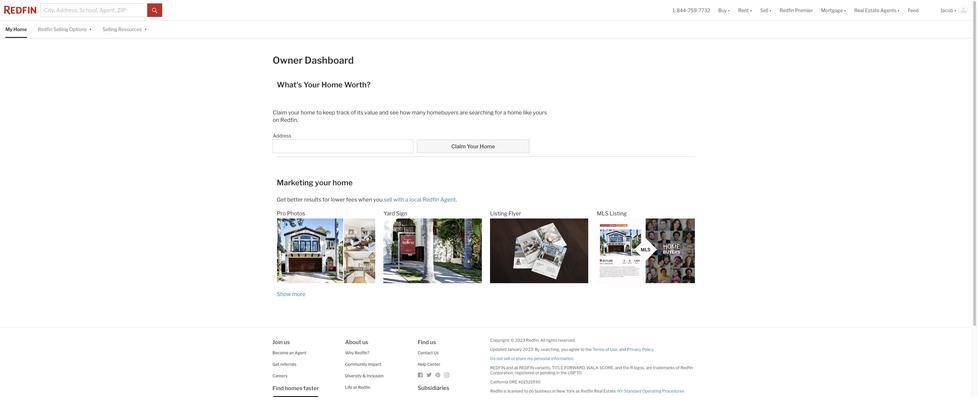 Task type: locate. For each thing, give the bounding box(es) containing it.
sell ▾ button
[[757, 0, 776, 20]]

2 us from the left
[[362, 339, 369, 346]]

2023:
[[523, 347, 534, 352]]

redfin
[[491, 365, 506, 371], [519, 365, 534, 371]]

your for marketing
[[315, 178, 331, 187]]

1 horizontal spatial home
[[322, 80, 343, 89]]

2 horizontal spatial home
[[508, 110, 522, 116]]

1-844-759-7732 link
[[673, 7, 711, 13]]

find up contact
[[418, 339, 429, 346]]

us right the "join"
[[284, 339, 290, 346]]

professional listing flyer image
[[490, 219, 589, 283]]

1 horizontal spatial you
[[561, 347, 568, 352]]

1 horizontal spatial for
[[495, 110, 502, 116]]

in right pending
[[557, 371, 560, 376]]

1 horizontal spatial your
[[467, 143, 479, 150]]

redfin. right the on in the top left of the page
[[281, 117, 298, 123]]

home
[[13, 26, 27, 32], [322, 80, 343, 89], [480, 143, 495, 150]]

▾ right buy
[[728, 7, 731, 13]]

are inside redfin and all redfin variants, title forward, walk score, and the r logos, are trademarks of redfin corporation, registered or pending in the uspto.
[[646, 365, 652, 371]]

or inside redfin and all redfin variants, title forward, walk score, and the r logos, are trademarks of redfin corporation, registered or pending in the uspto.
[[536, 371, 540, 376]]

1 horizontal spatial find
[[418, 339, 429, 346]]

sell ▾ button
[[761, 0, 772, 20]]

2 redfin from the left
[[519, 365, 534, 371]]

0 horizontal spatial listing
[[490, 211, 508, 217]]

what's your home worth?
[[277, 80, 371, 89]]

0 vertical spatial to
[[317, 110, 322, 116]]

dashboard
[[305, 55, 354, 66]]

0 horizontal spatial find
[[273, 385, 284, 392]]

redfin inside button
[[780, 7, 795, 13]]

0 horizontal spatial selling
[[53, 26, 68, 32]]

trademarks
[[653, 365, 675, 371]]

listing right mls
[[610, 211, 627, 217]]

about
[[345, 339, 361, 346]]

selling left options
[[53, 26, 68, 32]]

to right agree
[[581, 347, 585, 352]]

▾ right jacob
[[955, 7, 957, 13]]

sell with a local redfin agent link
[[384, 197, 456, 203]]

0 horizontal spatial redfin
[[491, 365, 506, 371]]

1 horizontal spatial claim
[[452, 143, 466, 150]]

redfin down my
[[519, 365, 534, 371]]

1 vertical spatial a
[[406, 197, 409, 203]]

and
[[379, 110, 389, 116], [620, 347, 627, 352], [506, 365, 513, 371], [615, 365, 623, 371]]

listing left the "flyer"
[[490, 211, 508, 217]]

diversity & inclusion
[[345, 374, 384, 379]]

redfin right trademarks
[[681, 365, 693, 371]]

1 horizontal spatial your
[[315, 178, 331, 187]]

to left do
[[524, 389, 528, 394]]

for left the lower
[[323, 197, 330, 203]]

or
[[511, 356, 515, 361], [536, 371, 540, 376]]

home left keep on the top left
[[301, 110, 315, 116]]

redfin left premier
[[780, 7, 795, 13]]

.
[[456, 197, 457, 203], [654, 347, 654, 352], [574, 356, 575, 361]]

0 horizontal spatial sell
[[384, 197, 392, 203]]

redfin down not
[[491, 365, 506, 371]]

your inside button
[[467, 143, 479, 150]]

redfin left is
[[491, 389, 503, 394]]

get up careers button
[[273, 362, 280, 367]]

1 vertical spatial get
[[273, 362, 280, 367]]

community
[[345, 362, 367, 367]]

0 horizontal spatial us
[[284, 339, 290, 346]]

▾ right resources
[[145, 26, 147, 32]]

us for about us
[[362, 339, 369, 346]]

us up redfin?
[[362, 339, 369, 346]]

#01521930
[[519, 380, 541, 385]]

1 horizontal spatial of
[[606, 347, 610, 352]]

1 listing from the left
[[490, 211, 508, 217]]

help center
[[418, 362, 441, 367]]

become an agent
[[273, 351, 307, 356]]

sell
[[761, 7, 769, 13]]

1 us from the left
[[284, 339, 290, 346]]

1 vertical spatial are
[[646, 365, 652, 371]]

0 vertical spatial claim
[[273, 110, 287, 116]]

for right the searching
[[495, 110, 502, 116]]

1 vertical spatial your
[[315, 178, 331, 187]]

0 vertical spatial you
[[374, 197, 383, 203]]

home left like
[[508, 110, 522, 116]]

0 horizontal spatial to
[[317, 110, 322, 116]]

real estate agents ▾ link
[[855, 0, 900, 20]]

and left all
[[506, 365, 513, 371]]

of left its
[[351, 110, 356, 116]]

0 vertical spatial find
[[418, 339, 429, 346]]

0 horizontal spatial home
[[13, 26, 27, 32]]

a right with
[[406, 197, 409, 203]]

the left terms
[[586, 347, 592, 352]]

find homes faster
[[273, 385, 319, 392]]

all
[[514, 365, 519, 371]]

▾ inside redfin selling options ▾
[[89, 26, 92, 32]]

my
[[528, 356, 533, 361]]

redfin. left all
[[526, 338, 540, 343]]

searching,
[[541, 347, 560, 352]]

policy
[[642, 347, 654, 352]]

sell left with
[[384, 197, 392, 203]]

2 horizontal spatial the
[[623, 365, 630, 371]]

your for claim
[[467, 143, 479, 150]]

1 horizontal spatial sell
[[504, 356, 510, 361]]

your inside claim your home to keep track of its value and see how many homebuyers are searching for a home like yours on redfin.
[[288, 110, 300, 116]]

mortgage
[[822, 7, 843, 13]]

selling resources ▾
[[102, 26, 147, 32]]

real inside real estate agents ▾ dropdown button
[[855, 7, 865, 13]]

1 horizontal spatial are
[[646, 365, 652, 371]]

uspto.
[[568, 371, 583, 376]]

the left r
[[623, 365, 630, 371]]

and inside claim your home to keep track of its value and see how many homebuyers are searching for a home like yours on redfin.
[[379, 110, 389, 116]]

what's
[[277, 80, 302, 89]]

7732
[[699, 7, 711, 13]]

2 vertical spatial of
[[676, 365, 680, 371]]

redfin and all redfin variants, title forward, walk score, and the r logos, are trademarks of redfin corporation, registered or pending in the uspto.
[[491, 365, 693, 376]]

on
[[273, 117, 279, 123]]

0 vertical spatial get
[[277, 197, 286, 203]]

1 vertical spatial or
[[536, 371, 540, 376]]

0 horizontal spatial your
[[304, 80, 320, 89]]

get left better
[[277, 197, 286, 203]]

0 horizontal spatial .
[[456, 197, 457, 203]]

1 vertical spatial of
[[606, 347, 610, 352]]

in
[[557, 371, 560, 376], [553, 389, 556, 394]]

0 horizontal spatial of
[[351, 110, 356, 116]]

0 vertical spatial in
[[557, 371, 560, 376]]

1 horizontal spatial listing
[[610, 211, 627, 217]]

are left the searching
[[460, 110, 468, 116]]

1 horizontal spatial redfin
[[519, 365, 534, 371]]

0 horizontal spatial real
[[595, 389, 603, 394]]

why redfin? button
[[345, 351, 370, 356]]

redfin?
[[355, 351, 370, 356]]

1 vertical spatial your
[[467, 143, 479, 150]]

do
[[529, 389, 534, 394]]

sell ▾
[[761, 7, 772, 13]]

1 vertical spatial find
[[273, 385, 284, 392]]

more
[[292, 291, 306, 298]]

2 horizontal spatial .
[[654, 347, 654, 352]]

1 vertical spatial to
[[581, 347, 585, 352]]

are
[[460, 110, 468, 116], [646, 365, 652, 371]]

selling inside selling resources ▾
[[102, 26, 117, 32]]

©
[[511, 338, 514, 343]]

contact
[[418, 351, 433, 356]]

1 horizontal spatial us
[[362, 339, 369, 346]]

buy
[[719, 7, 727, 13]]

1 horizontal spatial home
[[333, 178, 353, 187]]

City, Address, School, Agent, ZIP search field
[[40, 3, 147, 17]]

▾ right mortgage
[[844, 7, 847, 13]]

0 horizontal spatial redfin.
[[281, 117, 298, 123]]

a left like
[[504, 110, 507, 116]]

0 vertical spatial your
[[288, 110, 300, 116]]

and right ,
[[620, 347, 627, 352]]

of right trademarks
[[676, 365, 680, 371]]

my
[[5, 26, 12, 32]]

▾ right agents
[[898, 7, 900, 13]]

use
[[610, 347, 618, 352]]

2 horizontal spatial to
[[581, 347, 585, 352]]

1 horizontal spatial a
[[504, 110, 507, 116]]

us
[[434, 351, 439, 356]]

home inside button
[[480, 143, 495, 150]]

1 horizontal spatial selling
[[102, 26, 117, 32]]

selling left resources
[[102, 26, 117, 32]]

feed
[[908, 7, 919, 13]]

0 vertical spatial your
[[304, 80, 320, 89]]

your up results
[[315, 178, 331, 187]]

redfin right my home on the top
[[38, 26, 52, 32]]

and left see
[[379, 110, 389, 116]]

3 us from the left
[[430, 339, 436, 346]]

redfin right as
[[581, 389, 594, 394]]

1 horizontal spatial to
[[524, 389, 528, 394]]

rent
[[739, 7, 749, 13]]

0 horizontal spatial your
[[288, 110, 300, 116]]

0 vertical spatial home
[[13, 26, 27, 32]]

my home
[[5, 26, 27, 32]]

feed button
[[904, 0, 937, 20]]

you right when
[[374, 197, 383, 203]]

find for find homes faster
[[273, 385, 284, 392]]

are right logos,
[[646, 365, 652, 371]]

0 horizontal spatial home
[[301, 110, 315, 116]]

california
[[491, 380, 509, 385]]

you
[[374, 197, 383, 203], [561, 347, 568, 352]]

1 vertical spatial home
[[322, 80, 343, 89]]

for
[[495, 110, 502, 116], [323, 197, 330, 203]]

in left new
[[553, 389, 556, 394]]

new
[[557, 389, 566, 394]]

your up the "address"
[[288, 110, 300, 116]]

not
[[497, 356, 503, 361]]

1 horizontal spatial in
[[557, 371, 560, 376]]

0 vertical spatial are
[[460, 110, 468, 116]]

claim for claim your home to keep track of its value and see how many homebuyers are searching for a home like yours on redfin.
[[273, 110, 287, 116]]

1 vertical spatial .
[[654, 347, 654, 352]]

▾ right options
[[89, 26, 92, 32]]

2 vertical spatial .
[[574, 356, 575, 361]]

r
[[631, 365, 633, 371]]

0 horizontal spatial are
[[460, 110, 468, 116]]

2 horizontal spatial of
[[676, 365, 680, 371]]

registered
[[515, 371, 535, 376]]

of
[[351, 110, 356, 116], [606, 347, 610, 352], [676, 365, 680, 371]]

find for find us
[[418, 339, 429, 346]]

0 vertical spatial redfin.
[[281, 117, 298, 123]]

0 horizontal spatial for
[[323, 197, 330, 203]]

how
[[400, 110, 411, 116]]

1 vertical spatial claim
[[452, 143, 466, 150]]

pending
[[540, 371, 556, 376]]

0 vertical spatial a
[[504, 110, 507, 116]]

1 horizontal spatial real
[[855, 7, 865, 13]]

2 vertical spatial to
[[524, 389, 528, 394]]

2 horizontal spatial home
[[480, 143, 495, 150]]

of left "use" in the right bottom of the page
[[606, 347, 610, 352]]

to left keep on the top left
[[317, 110, 322, 116]]

real left estate
[[855, 7, 865, 13]]

your for what's
[[304, 80, 320, 89]]

sell right not
[[504, 356, 510, 361]]

or left pending
[[536, 371, 540, 376]]

do
[[491, 356, 496, 361]]

2 horizontal spatial us
[[430, 339, 436, 346]]

us
[[284, 339, 290, 346], [362, 339, 369, 346], [430, 339, 436, 346]]

real left the estate.
[[595, 389, 603, 394]]

its
[[357, 110, 363, 116]]

1 vertical spatial redfin.
[[526, 338, 540, 343]]

find down careers
[[273, 385, 284, 392]]

address
[[273, 133, 291, 139]]

2 vertical spatial home
[[480, 143, 495, 150]]

0 vertical spatial sell
[[384, 197, 392, 203]]

us for join us
[[284, 339, 290, 346]]

help
[[418, 362, 427, 367]]

or left share
[[511, 356, 515, 361]]

1 selling from the left
[[53, 26, 68, 32]]

1 horizontal spatial or
[[536, 371, 540, 376]]

show
[[277, 291, 291, 298]]

None search field
[[273, 140, 414, 153]]

like
[[523, 110, 532, 116]]

1 vertical spatial sell
[[504, 356, 510, 361]]

by
[[535, 347, 540, 352]]

listing
[[490, 211, 508, 217], [610, 211, 627, 217]]

life at redfin
[[345, 385, 371, 390]]

▾ right rent
[[750, 7, 753, 13]]

free professional listing photos image
[[277, 219, 375, 283]]

0 vertical spatial of
[[351, 110, 356, 116]]

community impact
[[345, 362, 382, 367]]

redfin pinterest image
[[436, 373, 441, 378]]

0 horizontal spatial claim
[[273, 110, 287, 116]]

us up us
[[430, 339, 436, 346]]

do not sell or share my personal information link
[[491, 356, 574, 361]]

redfin premier
[[780, 7, 814, 13]]

0 horizontal spatial or
[[511, 356, 515, 361]]

the left uspto.
[[561, 371, 567, 376]]

1 vertical spatial in
[[553, 389, 556, 394]]

claim inside claim your home to keep track of its value and see how many homebuyers are searching for a home like yours on redfin.
[[273, 110, 287, 116]]

0 horizontal spatial the
[[561, 371, 567, 376]]

redfin selling options ▾
[[38, 26, 92, 32]]

owner dashboard
[[273, 55, 354, 66]]

home up the lower
[[333, 178, 353, 187]]

get for get referrals
[[273, 362, 280, 367]]

why
[[345, 351, 354, 356]]

redfin instagram image
[[444, 373, 450, 378]]

2 selling from the left
[[102, 26, 117, 32]]

to inside claim your home to keep track of its value and see how many homebuyers are searching for a home like yours on redfin.
[[317, 110, 322, 116]]

you up information
[[561, 347, 568, 352]]

1 horizontal spatial .
[[574, 356, 575, 361]]

0 vertical spatial for
[[495, 110, 502, 116]]

0 vertical spatial real
[[855, 7, 865, 13]]

claim inside button
[[452, 143, 466, 150]]

of inside redfin and all redfin variants, title forward, walk score, and the r logos, are trademarks of redfin corporation, registered or pending in the uspto.
[[676, 365, 680, 371]]

to for business
[[524, 389, 528, 394]]

better
[[287, 197, 303, 203]]



Task type: vqa. For each thing, say whether or not it's contained in the screenshot.
the Schedule for Schedule a no obligation meeting to talk about Buying and Selling.
no



Task type: describe. For each thing, give the bounding box(es) containing it.
marketing your home
[[277, 178, 353, 187]]

buy ▾
[[719, 7, 731, 13]]

agent
[[295, 351, 307, 356]]

buy ▾ button
[[715, 0, 735, 20]]

▾ right sell
[[770, 7, 772, 13]]

1 vertical spatial for
[[323, 197, 330, 203]]

selling inside redfin selling options ▾
[[53, 26, 68, 32]]

impact
[[368, 362, 382, 367]]

become an agent button
[[273, 351, 307, 356]]

keep
[[323, 110, 335, 116]]

marketing
[[277, 178, 314, 187]]

terms
[[593, 347, 605, 352]]

1 vertical spatial real
[[595, 389, 603, 394]]

copyright: © 2023 redfin. all rights reserved.
[[491, 338, 576, 343]]

in inside redfin and all redfin variants, title forward, walk score, and the r logos, are trademarks of redfin corporation, registered or pending in the uspto.
[[557, 371, 560, 376]]

rent ▾ button
[[735, 0, 757, 20]]

your for claim
[[288, 110, 300, 116]]

pro
[[277, 211, 286, 217]]

mls listing
[[597, 211, 627, 217]]

selling resources link
[[102, 21, 142, 38]]

variants,
[[535, 365, 551, 371]]

score,
[[600, 365, 615, 371]]

become
[[273, 351, 289, 356]]

0 horizontal spatial in
[[553, 389, 556, 394]]

&
[[363, 374, 366, 379]]

agree
[[569, 347, 580, 352]]

redfin facebook image
[[418, 373, 423, 378]]

do not sell or share my personal information .
[[491, 356, 575, 361]]

0 horizontal spatial you
[[374, 197, 383, 203]]

all
[[541, 338, 546, 343]]

find us
[[418, 339, 436, 346]]

operating
[[643, 389, 662, 394]]

claim your home
[[452, 143, 495, 150]]

yard
[[384, 211, 395, 217]]

corporation,
[[491, 371, 514, 376]]

contact us button
[[418, 351, 439, 356]]

privacy policy link
[[627, 347, 654, 352]]

fees
[[346, 197, 357, 203]]

estate.
[[604, 389, 617, 394]]

as
[[576, 389, 580, 394]]

rent ▾
[[739, 7, 753, 13]]

mortgage ▾
[[822, 7, 847, 13]]

community impact button
[[345, 362, 382, 367]]

home for what's your home worth?
[[322, 80, 343, 89]]

business
[[535, 389, 552, 394]]

local redfin agent
[[410, 197, 456, 203]]

redfin inside redfin selling options ▾
[[38, 26, 52, 32]]

and right score,
[[615, 365, 623, 371]]

information
[[552, 356, 574, 361]]

get for get better results for lower fees when you sell with a local redfin agent .
[[277, 197, 286, 203]]

▾ inside selling resources ▾
[[145, 26, 147, 32]]

show more
[[277, 291, 306, 298]]

copyright:
[[491, 338, 510, 343]]

buy ▾ button
[[719, 0, 731, 20]]

redfin twitter image
[[427, 373, 432, 378]]

reserved.
[[558, 338, 576, 343]]

0 horizontal spatial a
[[406, 197, 409, 203]]

yours
[[533, 110, 547, 116]]

local mls listing image
[[597, 219, 695, 283]]

careers button
[[273, 374, 288, 379]]

for inside claim your home to keep track of its value and see how many homebuyers are searching for a home like yours on redfin.
[[495, 110, 502, 116]]

flyer
[[509, 211, 521, 217]]

owner
[[273, 55, 303, 66]]

updated january 2023: by searching, you agree to the terms of use , and privacy policy .
[[491, 347, 654, 352]]

procedures
[[663, 389, 685, 394]]

a inside claim your home to keep track of its value and see how many homebuyers are searching for a home like yours on redfin.
[[504, 110, 507, 116]]

to for track
[[317, 110, 322, 116]]

why redfin?
[[345, 351, 370, 356]]

help center button
[[418, 362, 441, 367]]

photos
[[287, 211, 305, 217]]

share
[[516, 356, 527, 361]]

referrals
[[280, 362, 297, 367]]

join
[[273, 339, 283, 346]]

ny standard operating procedures link
[[618, 389, 685, 394]]

dre
[[509, 380, 518, 385]]

life
[[345, 385, 353, 390]]

1 vertical spatial you
[[561, 347, 568, 352]]

an
[[289, 351, 294, 356]]

submit search image
[[152, 8, 158, 13]]

home for claim your home to keep track of its value and see how many homebuyers are searching for a home like yours on redfin.
[[301, 110, 315, 116]]

759-
[[688, 7, 699, 13]]

results
[[304, 197, 322, 203]]

download the redfin app on the apple app store image
[[273, 396, 319, 397]]

2023
[[515, 338, 526, 343]]

homes
[[285, 385, 302, 392]]

standard
[[625, 389, 642, 394]]

0 vertical spatial .
[[456, 197, 457, 203]]

redfin is licensed to do business in new york as redfin real estate. ny standard operating procedures
[[491, 389, 685, 394]]

claim for claim your home
[[452, 143, 466, 150]]

home for claim your home
[[480, 143, 495, 150]]

options
[[69, 26, 87, 32]]

searching
[[469, 110, 494, 116]]

1 horizontal spatial redfin.
[[526, 338, 540, 343]]

many
[[412, 110, 426, 116]]

jacob ▾
[[941, 7, 957, 13]]

of inside claim your home to keep track of its value and see how many homebuyers are searching for a home like yours on redfin.
[[351, 110, 356, 116]]

2 listing from the left
[[610, 211, 627, 217]]

see
[[390, 110, 399, 116]]

title
[[552, 365, 564, 371]]

york
[[566, 389, 575, 394]]

logos,
[[634, 365, 646, 371]]

agents
[[881, 7, 897, 13]]

home for marketing your home
[[333, 178, 353, 187]]

real estate agents ▾
[[855, 7, 900, 13]]

1 redfin from the left
[[491, 365, 506, 371]]

redfin right at on the left
[[358, 385, 371, 390]]

0 vertical spatial or
[[511, 356, 515, 361]]

1 horizontal spatial the
[[586, 347, 592, 352]]

redfin inside redfin and all redfin variants, title forward, walk score, and the r logos, are trademarks of redfin corporation, registered or pending in the uspto.
[[681, 365, 693, 371]]

us for find us
[[430, 339, 436, 346]]

redfin premier button
[[776, 0, 818, 20]]

redfin. inside claim your home to keep track of its value and see how many homebuyers are searching for a home like yours on redfin.
[[281, 117, 298, 123]]

rent ▾ button
[[739, 0, 753, 20]]

are inside claim your home to keep track of its value and see how many homebuyers are searching for a home like yours on redfin.
[[460, 110, 468, 116]]

sign
[[396, 211, 408, 217]]

redfin yard sign image
[[384, 219, 482, 283]]

privacy
[[627, 347, 642, 352]]

premier
[[796, 7, 814, 13]]



